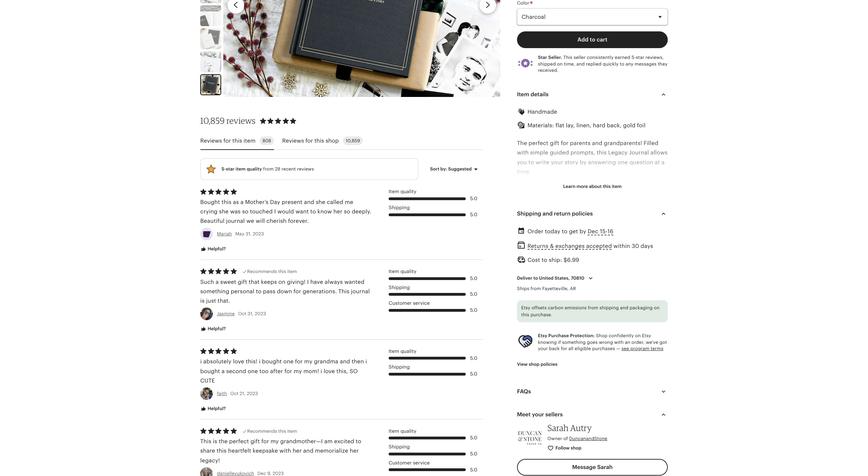 Task type: vqa. For each thing, say whether or not it's contained in the screenshot.
star_seller icon
no



Task type: locate. For each thing, give the bounding box(es) containing it.
0 vertical spatial gold
[[624, 122, 636, 129]]

for inside shop confidently on etsy knowing if something goes wrong with an order, we've got your back for all eligible purchases —
[[561, 346, 568, 352]]

the inside 'this is the perfect gift for my grandmother—i am excited to share this heartfelt keepsake with her and memorialize her legacy!'
[[219, 439, 228, 445]]

0 horizontal spatial this
[[200, 439, 212, 445]]

all inside shop confidently on etsy knowing if something goes wrong with an order, we've got your back for all eligible purchases —
[[569, 346, 574, 352]]

customer for this is the perfect gift for my grandmother—i am excited to share this heartfelt keepsake with her and memorialize her legacy!
[[389, 461, 412, 466]]

policies inside dropdown button
[[572, 211, 593, 217]]

2 ____________________________ from the top
[[518, 434, 583, 441]]

0 horizontal spatial as
[[233, 199, 239, 206]]

2 so from the left
[[344, 209, 351, 215]]

0 horizontal spatial hard
[[555, 330, 568, 337]]

all
[[569, 346, 574, 352], [575, 406, 582, 413]]

questions
[[602, 188, 628, 194]]

shipping for i absolutely love this! i bought one for my grandma and then i bought a second one too after for my mom! i love this, so cute
[[389, 365, 410, 370]]

item inside tab list
[[244, 137, 256, 144]]

eligible
[[575, 346, 592, 352]]

gift up personal
[[238, 279, 247, 286]]

1 horizontal spatial star
[[637, 55, 645, 60]]

3 helpful? from the top
[[207, 407, 226, 412]]

giving!
[[287, 279, 306, 286]]

shop inside button
[[529, 362, 540, 367]]

1 reviews from the left
[[200, 137, 222, 144]]

1 service from the top
[[413, 301, 430, 306]]

recommends this item for keeps
[[247, 269, 297, 275]]

meet your sellers button
[[511, 407, 675, 424]]

and right parents
[[593, 140, 603, 147]]

recommends this item for for
[[247, 429, 297, 434]]

item inside 'dropdown button'
[[518, 91, 530, 98]]

your inside shop confidently on etsy knowing if something goes wrong with an order, we've got your back for all eligible purchases —
[[539, 346, 548, 352]]

policies inside button
[[541, 362, 558, 367]]

0 horizontal spatial order,
[[534, 188, 550, 194]]

gold for embossed
[[599, 330, 611, 337]]

flat down purchases
[[604, 359, 613, 365]]

&
[[550, 243, 554, 250]]

____________________________ down book on the bottom of page
[[518, 434, 583, 441]]

0 vertical spatial my
[[305, 359, 313, 365]]

fill
[[537, 216, 544, 223]]

in down view shop policies
[[547, 368, 552, 375]]

0 vertical spatial legacy
[[609, 150, 628, 156]]

called
[[327, 199, 344, 206]]

1 by from the top
[[580, 159, 587, 166]]

0 horizontal spatial 5-
[[222, 167, 226, 172]]

an up 'made'
[[650, 216, 657, 223]]

0 vertical spatial service
[[413, 301, 430, 306]]

2 customer service from the top
[[389, 461, 430, 466]]

1 horizontal spatial this
[[339, 288, 350, 295]]

1 vertical spatial by
[[580, 229, 587, 235]]

0 horizontal spatial dec
[[258, 471, 266, 477]]

on left title
[[636, 334, 641, 339]]

details
[[531, 91, 549, 98]]

this up "time,"
[[564, 55, 573, 60]]

1 vertical spatial bought
[[200, 368, 220, 375]]

on down seller.
[[558, 61, 563, 67]]

0 vertical spatial reviews
[[227, 116, 256, 126]]

3 item quality from the top
[[389, 349, 417, 354]]

in right go
[[527, 188, 532, 194]]

1 vertical spatial 5-
[[222, 167, 226, 172]]

of inside there are sections for family, childhood, love, about me, adventures, and advice. there is also space for a family tree as well as all the basic facts (birthdays, places you've lived, etc.), and blank pages in the back of the book for additional thoughts or notes. ____________________________
[[518, 425, 523, 432]]

star inside this seller consistently earned 5-star reviews, shipped on time, and replied quickly to any messages they received.
[[637, 55, 645, 60]]

item down reviews for this item
[[236, 167, 246, 172]]

1 horizontal spatial day
[[572, 273, 582, 280]]

31, for to
[[248, 312, 254, 317]]

2 helpful? button from the top
[[195, 323, 231, 336]]

cover
[[569, 330, 584, 337]]

a inside i absolutely love this! i bought one for my grandma and then i bought a second one too after for my mom! i love this, so cute
[[222, 368, 225, 375]]

to inside bought this as a mother's day present and she called me crying she was so touched i would want to know her so deeply. beautiful journal we will cherish forever.
[[311, 209, 316, 215]]

item
[[244, 137, 256, 144], [236, 167, 246, 172], [612, 184, 622, 189], [288, 269, 297, 275], [288, 429, 297, 434]]

10,859 for 10,859 reviews
[[200, 116, 225, 126]]

as right well
[[568, 406, 574, 413]]

0 vertical spatial there
[[594, 207, 610, 213]]

get
[[570, 229, 579, 235]]

0 vertical spatial she
[[316, 199, 326, 206]]

0 horizontal spatial will
[[256, 218, 265, 225]]

1 horizontal spatial policies
[[572, 211, 593, 217]]

follow
[[564, 245, 580, 251]]

from inside etsy offsets carbon emissions from shipping and packaging on this purchase.
[[588, 306, 599, 311]]

tab list containing reviews for this item
[[200, 132, 483, 150]]

1 customer from the top
[[389, 301, 412, 306]]

places
[[518, 415, 535, 422]]

item quality for this is the perfect gift for my grandmother—i am excited to share this heartfelt keepsake with her and memorialize her legacy!
[[389, 429, 417, 434]]

helpful? down mariah at the left top of the page
[[207, 247, 226, 252]]

1 horizontal spatial wrong
[[647, 207, 665, 213]]

1 recommends from the top
[[247, 269, 277, 275]]

1 horizontal spatial an
[[650, 216, 657, 223]]

1 vertical spatial will
[[582, 245, 591, 251]]

reviews up reviews for this item
[[227, 116, 256, 126]]

something inside such a sweet gift that keeps on giving! i have always wanted something personal to pass down for generations. this journal is just that.
[[200, 288, 229, 295]]

from inside go in order, or jump to certain questions that intrigue you. answer one question in a sitting, or find a relaxing place to answer even more! there is no right or wrong way to fill out your legacy journal, this is simply an opportunity to share about the experiences that made you into the person you are today. one day, the generations that follow will be able to look back and learn from the legacy you've left behind.
[[533, 254, 546, 261]]

1 horizontal spatial love
[[324, 368, 335, 375]]

oct for to
[[238, 312, 247, 317]]

4 item quality from the top
[[389, 429, 417, 434]]

gold left foil
[[624, 122, 636, 129]]

bought
[[262, 359, 282, 365], [200, 368, 220, 375]]

1 horizontal spatial hard
[[594, 122, 606, 129]]

my inside 'this is the perfect gift for my grandmother—i am excited to share this heartfelt keepsake with her and memorialize her legacy!'
[[271, 439, 279, 445]]

with inside 'this is the perfect gift for my grandmother—i am excited to share this heartfelt keepsake with her and memorialize her legacy!'
[[280, 448, 291, 455]]

gold inside the • linen bound hard cover with gold embossed title and spine • 9.25 x 7.75 inches, 85 pages • flat lay spine to stay open and flat for easy journaling • wrapped in cellophane bag for protection
[[599, 330, 611, 337]]

2 item quality from the top
[[389, 269, 417, 275]]

shipping for bought this as a mother's day present and she called me crying she was so touched i would want to know her so deeply. beautiful journal we will cherish forever.
[[389, 205, 410, 211]]

to up fill
[[534, 207, 540, 213]]

1 helpful? from the top
[[207, 247, 226, 252]]

journal inside bought this as a mother's day present and she called me crying she was so touched i would want to know her so deeply. beautiful journal we will cherish forever.
[[226, 218, 245, 225]]

materials: flat lay, linen, hard back, gold foil
[[528, 122, 646, 129]]

color
[[518, 0, 531, 6]]

there up basic
[[597, 396, 612, 403]]

mariah may 31, 2023
[[217, 232, 264, 237]]

love
[[233, 359, 244, 365], [324, 368, 335, 375]]

so right was
[[242, 209, 249, 215]]

2 horizontal spatial as
[[568, 406, 574, 413]]

0 horizontal spatial my
[[271, 439, 279, 445]]

0 vertical spatial sarah
[[548, 423, 569, 434]]

gift up 'guided'
[[550, 140, 560, 147]]

as up was
[[233, 199, 239, 206]]

1 vertical spatial shop
[[529, 362, 540, 367]]

is inside there are sections for family, childhood, love, about me, adventures, and advice. there is also space for a family tree as well as all the basic facts (birthdays, places you've lived, etc.), and blank pages in the back of the book for additional thoughts or notes. ____________________________
[[614, 396, 618, 403]]

1 vertical spatial day
[[572, 273, 582, 280]]

item quality
[[389, 189, 417, 195], [389, 269, 417, 275], [389, 349, 417, 354], [389, 429, 417, 434]]

shipping and return policies button
[[511, 206, 675, 223]]

dec 15-16 button
[[588, 227, 614, 237]]

to down out
[[551, 226, 557, 232]]

to inside this seller consistently earned 5-star reviews, shipped on time, and replied quickly to any messages they received.
[[620, 61, 625, 67]]

you've
[[577, 254, 595, 261]]

1 horizontal spatial etsy
[[539, 334, 548, 339]]

this down always
[[339, 288, 350, 295]]

share up person
[[558, 226, 573, 232]]

love down grandma
[[324, 368, 335, 375]]

is down right
[[625, 216, 629, 223]]

etsy offsets carbon emissions from shipping and packaging on this purchase.
[[522, 306, 660, 318]]

1 horizontal spatial question
[[630, 159, 654, 166]]

quickly
[[603, 61, 619, 67]]

2 • from the top
[[518, 349, 520, 356]]

pages inside the • linen bound hard cover with gold embossed title and spine • 9.25 x 7.75 inches, 85 pages • flat lay spine to stay open and flat for easy journaling • wrapped in cellophane bag for protection
[[580, 349, 597, 356]]

will up you've
[[582, 245, 591, 251]]

helpful? for i absolutely love this! i bought one for my grandma and then i bought a second one too after for my mom! i love this, so cute
[[207, 407, 226, 412]]

0 horizontal spatial journal
[[226, 218, 245, 225]]

1 horizontal spatial spine
[[541, 359, 555, 365]]

wrong inside shop confidently on etsy knowing if something goes wrong with an order, we've got your back for all eligible purchases —
[[600, 340, 614, 345]]

your inside the perfect gift for parents and grandparents! filled with simple guided prompts, this legacy journal allows you to write your story by answering one question at a time.
[[551, 159, 564, 166]]

sellers
[[546, 412, 563, 418]]

and left 'return'
[[543, 211, 553, 217]]

a up was
[[241, 199, 244, 206]]

day
[[270, 199, 280, 206], [572, 273, 582, 280]]

2 vertical spatial helpful? button
[[195, 403, 231, 416]]

your down knowing
[[539, 346, 548, 352]]

1 helpful? button from the top
[[195, 243, 231, 256]]

etsy for etsy purchase protection:
[[539, 334, 548, 339]]

on inside shop confidently on etsy knowing if something goes wrong with an order, we've got your back for all eligible purchases —
[[636, 334, 641, 339]]

1 vertical spatial ____________________________
[[518, 434, 583, 441]]

in
[[527, 188, 532, 194], [590, 197, 595, 204], [547, 368, 552, 375], [634, 415, 639, 422]]

jasmine
[[217, 312, 235, 317]]

so down me
[[344, 209, 351, 215]]

an inside go in order, or jump to certain questions that intrigue you. answer one question in a sitting, or find a relaxing place to answer even more! there is no right or wrong way to fill out your legacy journal, this is simply an opportunity to share about the experiences that made you into the person you are today. one day, the generations that follow will be able to look back and learn from the legacy you've left behind.
[[650, 216, 657, 223]]

add to cart
[[578, 36, 608, 43]]

ships
[[518, 286, 530, 292]]

1 horizontal spatial legacy
[[609, 150, 628, 156]]

etsy inside etsy offsets carbon emissions from shipping and packaging on this purchase.
[[522, 306, 531, 311]]

cost
[[528, 257, 541, 264]]

behind.
[[607, 254, 628, 261]]

3 • from the top
[[518, 359, 520, 365]]

one
[[612, 235, 623, 242]]

meet your sellers
[[518, 412, 563, 418]]

to inside 'this is the perfect gift for my grandmother—i am excited to share this heartfelt keepsake with her and memorialize her legacy!'
[[356, 439, 362, 445]]

1 vertical spatial an
[[626, 340, 631, 345]]

2 horizontal spatial etsy
[[643, 334, 652, 339]]

3 helpful? button from the top
[[195, 403, 231, 416]]

this for time,
[[564, 55, 573, 60]]

item quality for i absolutely love this! i bought one for my grandma and then i bought a second one too after for my mom! i love this, so cute
[[389, 349, 417, 354]]

to inside dropdown button
[[534, 276, 538, 281]]

2 horizontal spatial back
[[651, 415, 664, 422]]

heartfelt
[[228, 448, 251, 455]]

her down excited
[[350, 448, 359, 455]]

1 so from the left
[[242, 209, 249, 215]]

i left absolutely at bottom left
[[200, 359, 202, 365]]

etsy for etsy offsets carbon emissions from shipping and packaging on this purchase.
[[522, 306, 531, 311]]

1 vertical spatial back
[[550, 346, 560, 352]]

0 vertical spatial by
[[580, 159, 587, 166]]

0 horizontal spatial gift
[[238, 279, 247, 286]]

in inside the • linen bound hard cover with gold embossed title and spine • 9.25 x 7.75 inches, 85 pages • flat lay spine to stay open and flat for easy journaling • wrapped in cellophane bag for protection
[[547, 368, 552, 375]]

by right get
[[580, 229, 587, 235]]

bought up cute
[[200, 368, 220, 375]]

of inside sarah autry owner of duncanandstone
[[564, 437, 568, 442]]

this,
[[337, 368, 348, 375]]

5- down reviews for this item
[[222, 167, 226, 172]]

0 vertical spatial shop
[[326, 137, 339, 144]]

dec left 15- at the right of page
[[588, 229, 599, 235]]

that.
[[218, 298, 230, 305]]

1 horizontal spatial all
[[575, 406, 582, 413]]

2 reviews from the left
[[283, 137, 304, 144]]

0 vertical spatial order,
[[534, 188, 550, 194]]

and
[[577, 61, 585, 67], [593, 140, 603, 147], [304, 199, 315, 206], [543, 211, 553, 217], [649, 245, 659, 251], [621, 306, 629, 311], [655, 330, 665, 337], [592, 359, 602, 365], [340, 359, 350, 365], [563, 396, 574, 403], [588, 415, 598, 422], [303, 448, 314, 455]]

reviews right 808
[[283, 137, 304, 144]]

0 vertical spatial 10,859
[[200, 116, 225, 126]]

1 vertical spatial customer service
[[389, 461, 430, 466]]

that up find on the top of the page
[[630, 188, 641, 194]]

item for this is the perfect gift for my grandmother—i am excited to share this heartfelt keepsake with her and memorialize her legacy!
[[389, 429, 400, 434]]

materials:
[[528, 122, 555, 129]]

0 vertical spatial 5-
[[632, 55, 637, 60]]

7 5.0 from the top
[[470, 372, 478, 377]]

2023 for with
[[273, 471, 284, 477]]

order, up answer
[[534, 188, 550, 194]]

the down "&"
[[547, 254, 556, 261]]

or left christmas
[[583, 273, 589, 280]]

from left shipping
[[588, 306, 599, 311]]

oct
[[238, 312, 247, 317], [231, 391, 239, 397]]

1 vertical spatial customer
[[389, 461, 412, 466]]

foil
[[638, 122, 646, 129]]

1 recommends this item from the top
[[247, 269, 297, 275]]

sort by: suggested
[[431, 167, 472, 172]]

your down even
[[556, 216, 568, 223]]

0 horizontal spatial reviews
[[200, 137, 222, 144]]

and up this,
[[340, 359, 350, 365]]

item quality for such a sweet gift that keeps on giving! i have always wanted something personal to pass down for generations. this journal is just that.
[[389, 269, 417, 275]]

to left write
[[529, 159, 535, 166]]

1 horizontal spatial of
[[564, 437, 568, 442]]

returns & exchanges accepted within 30 days
[[528, 243, 654, 250]]

for inside 'this is the perfect gift for my grandmother—i am excited to share this heartfelt keepsake with her and memorialize her legacy!'
[[262, 439, 269, 445]]

2 customer from the top
[[389, 461, 412, 466]]

1 vertical spatial this
[[339, 288, 350, 295]]

days
[[641, 243, 654, 250]]

etsy up product
[[522, 306, 531, 311]]

all left eligible on the bottom of page
[[569, 346, 574, 352]]

1 horizontal spatial reviews
[[283, 137, 304, 144]]

with inside shop confidently on etsy knowing if something goes wrong with an order, we've got your back for all eligible purchases —
[[615, 340, 624, 345]]

____________________________ down 'ships from fayetteville, ar'
[[518, 292, 583, 299]]

and inside dropdown button
[[543, 211, 553, 217]]

0 vertical spatial all
[[569, 346, 574, 352]]

0 vertical spatial pages
[[580, 349, 597, 356]]

31, for so
[[246, 232, 252, 237]]

a down absolutely at bottom left
[[222, 368, 225, 375]]

as right tree
[[548, 406, 554, 413]]

1 vertical spatial legacy
[[569, 216, 589, 223]]

0 vertical spatial back
[[635, 245, 648, 251]]

flat down 9.25
[[521, 359, 530, 365]]

spine down 7.75
[[541, 359, 555, 365]]

journal
[[226, 218, 245, 225], [351, 288, 370, 295]]

1 horizontal spatial she
[[316, 199, 326, 206]]

customer service for this is the perfect gift for my grandmother—i am excited to share this heartfelt keepsake with her and memorialize her legacy!
[[389, 461, 430, 466]]

3 5.0 from the top
[[470, 276, 478, 281]]

share up legacy!
[[200, 448, 215, 455]]

____________________________
[[518, 292, 583, 299], [518, 434, 583, 441]]

received.
[[539, 68, 559, 73]]

0 horizontal spatial policies
[[541, 362, 558, 367]]

purchases
[[593, 346, 616, 352]]

pages up open
[[580, 349, 597, 356]]

and inside i absolutely love this! i bought one for my grandma and then i bought a second one too after for my mom! i love this, so cute
[[340, 359, 350, 365]]

0 horizontal spatial all
[[569, 346, 574, 352]]

she up know
[[316, 199, 326, 206]]

2 helpful? from the top
[[207, 327, 226, 332]]

add
[[578, 36, 589, 43]]

is inside 'this is the perfect gift for my grandmother—i am excited to share this heartfelt keepsake with her and memorialize her legacy!'
[[213, 439, 217, 445]]

1 horizontal spatial will
[[582, 245, 591, 251]]

0 horizontal spatial pages
[[580, 349, 597, 356]]

1 vertical spatial about
[[575, 226, 591, 232]]

0 vertical spatial customer
[[389, 301, 412, 306]]

0 horizontal spatial i
[[274, 209, 276, 215]]

4 5.0 from the top
[[470, 292, 478, 297]]

2 horizontal spatial gift
[[550, 140, 560, 147]]

5- inside this seller consistently earned 5-star reviews, shipped on time, and replied quickly to any messages they received.
[[632, 55, 637, 60]]

with up goes on the bottom of the page
[[586, 330, 598, 337]]

0 horizontal spatial legacy
[[569, 216, 589, 223]]

2 recommends from the top
[[247, 429, 277, 434]]

perfect up simple
[[529, 140, 549, 147]]

pages inside there are sections for family, childhood, love, about me, adventures, and advice. there is also space for a family tree as well as all the basic facts (birthdays, places you've lived, etc.), and blank pages in the back of the book for additional thoughts or notes. ____________________________
[[616, 415, 632, 422]]

perfect
[[529, 140, 549, 147], [229, 439, 249, 445]]

go in order, or jump to certain questions that intrigue you. answer one question in a sitting, or find a relaxing place to answer even more! there is no right or wrong way to fill out your legacy journal, this is simply an opportunity to share about the experiences that made you into the person you are today. one day, the generations that follow will be able to look back and learn from the legacy you've left behind.
[[518, 188, 667, 261]]

shipping for this is the perfect gift for my grandmother—i am excited to share this heartfelt keepsake with her and memorialize her legacy!
[[389, 445, 410, 450]]

5-star item quality from 28 recent reviews
[[222, 167, 314, 172]]

0 vertical spatial journal
[[226, 218, 245, 225]]

generations
[[518, 245, 550, 251]]

to inside the perfect gift for parents and grandparents! filled with simple guided prompts, this legacy journal allows you to write your story by answering one question at a time.
[[529, 159, 535, 166]]

is up legacy!
[[213, 439, 217, 445]]

1 customer service from the top
[[389, 301, 430, 306]]

1 vertical spatial share
[[200, 448, 215, 455]]

item
[[518, 91, 530, 98], [389, 189, 400, 195], [389, 269, 400, 275], [389, 349, 400, 354], [389, 429, 400, 434]]

0 vertical spatial 31,
[[246, 232, 252, 237]]

1 vertical spatial she
[[219, 209, 229, 215]]

purchase.
[[531, 312, 553, 318]]

1 vertical spatial policies
[[541, 362, 558, 367]]

1 horizontal spatial 5-
[[632, 55, 637, 60]]

that left "keeps"
[[249, 279, 260, 286]]

a down about
[[659, 396, 662, 403]]

absolutely
[[204, 359, 232, 365]]

this seller consistently earned 5-star reviews, shipped on time, and replied quickly to any messages they received.
[[539, 55, 668, 73]]

with inside the • linen bound hard cover with gold embossed title and spine • 9.25 x 7.75 inches, 85 pages • flat lay spine to stay open and flat for easy journaling • wrapped in cellophane bag for protection
[[586, 330, 598, 337]]

meet
[[518, 412, 531, 418]]

daniellevukovich link
[[217, 471, 254, 477]]

a inside there are sections for family, childhood, love, about me, adventures, and advice. there is also space for a family tree as well as all the basic facts (birthdays, places you've lived, etc.), and blank pages in the back of the book for additional thoughts or notes. ____________________________
[[659, 396, 662, 403]]

0 vertical spatial question
[[630, 159, 654, 166]]

service for this is the perfect gift for my grandmother—i am excited to share this heartfelt keepsake with her and memorialize her legacy!
[[413, 461, 430, 466]]

duncanandstone link
[[570, 437, 608, 442]]

1 horizontal spatial flat
[[556, 122, 565, 129]]

legacy inside go in order, or jump to certain questions that intrigue you. answer one question in a sitting, or find a relaxing place to answer even more! there is no right or wrong way to fill out your legacy journal, this is simply an opportunity to share about the experiences that made you into the person you are today. one day, the generations that follow will be able to look back and learn from the legacy you've left behind.
[[569, 216, 589, 223]]

day up would
[[270, 199, 280, 206]]

5.0
[[470, 196, 478, 202], [470, 212, 478, 217], [470, 276, 478, 281], [470, 292, 478, 297], [470, 308, 478, 313], [470, 356, 478, 361], [470, 372, 478, 377], [470, 436, 478, 441], [470, 452, 478, 457], [470, 467, 478, 473]]

share
[[558, 226, 573, 232], [200, 448, 215, 455]]

or left find on the top of the page
[[621, 197, 627, 204]]

1 horizontal spatial back
[[635, 245, 648, 251]]

journaling
[[637, 359, 665, 365]]

question down the journal
[[630, 159, 654, 166]]

to
[[590, 36, 596, 43], [620, 61, 625, 67], [529, 159, 535, 166], [574, 188, 579, 194], [534, 207, 540, 213], [311, 209, 316, 215], [530, 216, 535, 223], [551, 226, 557, 232], [562, 229, 568, 235], [614, 245, 620, 251], [542, 257, 548, 264], [534, 276, 538, 281], [256, 288, 262, 295], [557, 359, 563, 365], [356, 439, 362, 445]]

2 vertical spatial gift
[[251, 439, 260, 445]]

the down journal,
[[592, 226, 601, 232]]

any
[[626, 61, 634, 67]]

you up the exchanges
[[572, 235, 582, 242]]

tab list
[[200, 132, 483, 150]]

this inside this seller consistently earned 5-star reviews, shipped on time, and replied quickly to any messages they received.
[[564, 55, 573, 60]]

back down (birthdays,
[[651, 415, 664, 422]]

message sarah button
[[518, 460, 668, 476]]

with down the
[[518, 150, 529, 156]]

1 horizontal spatial gift
[[251, 439, 260, 445]]

something inside shop confidently on etsy knowing if something goes wrong with an order, we've got your back for all eligible purchases —
[[563, 340, 586, 345]]

quality for bought this as a mother's day present and she called me crying she was so touched i would want to know her so deeply. beautiful journal we will cherish forever.
[[401, 189, 417, 195]]

recommends this item up the keepsake
[[247, 429, 297, 434]]

this inside bought this as a mother's day present and she called me crying she was so touched i would want to know her so deeply. beautiful journal we will cherish forever.
[[222, 199, 232, 206]]

gift inside 'this is the perfect gift for my grandmother—i am excited to share this heartfelt keepsake with her and memorialize her legacy!'
[[251, 439, 260, 445]]

star
[[637, 55, 645, 60], [226, 167, 235, 172]]

the down advice.
[[583, 406, 592, 413]]

daniellevukovich
[[217, 471, 254, 477]]

1 item quality from the top
[[389, 189, 417, 195]]

0 horizontal spatial are
[[535, 387, 543, 394]]

bought
[[200, 199, 220, 206]]

8 5.0 from the top
[[470, 436, 478, 441]]

and up want
[[304, 199, 315, 206]]

on up down
[[279, 279, 286, 286]]

quality for such a sweet gift that keeps on giving! i have always wanted something personal to pass down for generations. this journal is just that.
[[401, 269, 417, 275]]

star up messages at the right top
[[637, 55, 645, 60]]

• left lay
[[518, 359, 520, 365]]

to right jump
[[574, 188, 579, 194]]

1 vertical spatial gold
[[599, 330, 611, 337]]

her down called
[[334, 209, 343, 215]]

in down certain
[[590, 197, 595, 204]]

suggested
[[449, 167, 472, 172]]

____________________________ inside there are sections for family, childhood, love, about me, adventures, and advice. there is also space for a family tree as well as all the basic facts (birthdays, places you've lived, etc.), and blank pages in the back of the book for additional thoughts or notes. ____________________________
[[518, 434, 583, 441]]

no
[[617, 207, 624, 213]]

write
[[536, 159, 550, 166]]

on right packaging
[[655, 306, 660, 311]]

0 vertical spatial this
[[564, 55, 573, 60]]

back right look
[[635, 245, 648, 251]]

from down generations
[[533, 254, 546, 261]]

incredible mother's day or christmas gift!
[[518, 273, 631, 280]]

0 vertical spatial spine
[[518, 340, 532, 346]]

reviews
[[200, 137, 222, 144], [283, 137, 304, 144]]

1 horizontal spatial gold
[[624, 122, 636, 129]]

hard up if
[[555, 330, 568, 337]]

order, up program
[[632, 340, 645, 345]]

0 vertical spatial oct
[[238, 312, 247, 317]]

• left 9.25
[[518, 349, 520, 356]]

2023 down pass at the left
[[255, 312, 266, 317]]

share inside 'this is the perfect gift for my grandmother—i am excited to share this heartfelt keepsake with her and memorialize her legacy!'
[[200, 448, 215, 455]]

return
[[555, 211, 571, 217]]

1 vertical spatial helpful?
[[207, 327, 226, 332]]

by inside the perfect gift for parents and grandparents! filled with simple guided prompts, this legacy journal allows you to write your story by answering one question at a time.
[[580, 159, 587, 166]]

1 vertical spatial sarah
[[598, 464, 613, 471]]

gift inside the perfect gift for parents and grandparents! filled with simple guided prompts, this legacy journal allows you to write your story by answering one question at a time.
[[550, 140, 560, 147]]

memorialize
[[315, 448, 349, 455]]

wrong up purchases
[[600, 340, 614, 345]]

there up journal,
[[594, 207, 610, 213]]

0 vertical spatial policies
[[572, 211, 593, 217]]

this inside 'this is the perfect gift for my grandmother—i am excited to share this heartfelt keepsake with her and memorialize her legacy!'
[[217, 448, 227, 455]]

legacy
[[609, 150, 628, 156], [569, 216, 589, 223]]

question inside go in order, or jump to certain questions that intrigue you. answer one question in a sitting, or find a relaxing place to answer even more! there is no right or wrong way to fill out your legacy journal, this is simply an opportunity to share about the experiences that made you into the person you are today. one day, the generations that follow will be able to look back and learn from the legacy you've left behind.
[[564, 197, 588, 204]]

flat left lay,
[[556, 122, 565, 129]]

customer service for such a sweet gift that keeps on giving! i have always wanted something personal to pass down for generations. this journal is just that.
[[389, 301, 430, 306]]

item up sitting,
[[612, 184, 622, 189]]

1 horizontal spatial so
[[344, 209, 351, 215]]

additional
[[559, 425, 587, 432]]

will inside bought this as a mother's day present and she called me crying she was so touched i would want to know her so deeply. beautiful journal we will cherish forever.
[[256, 218, 265, 225]]

helpful? button down mariah at the left top of the page
[[195, 243, 231, 256]]

this inside 'this is the perfect gift for my grandmother—i am excited to share this heartfelt keepsake with her and memorialize her legacy!'
[[200, 439, 212, 445]]

1 vertical spatial gift
[[238, 279, 247, 286]]

0 horizontal spatial she
[[219, 209, 229, 215]]

shop
[[597, 334, 608, 339]]

bought up after
[[262, 359, 282, 365]]

reviews for reviews for this shop
[[283, 137, 304, 144]]

reviews down 10,859 reviews
[[200, 137, 222, 144]]

duncanandstone
[[570, 437, 608, 442]]

recommends for for
[[247, 429, 277, 434]]

grandparent legacy journal memory book: family tree keepsake by duncan & stone | gift for parents & grandparents | nana scrapbook album | perfect for holidays image
[[224, 0, 501, 97], [200, 5, 221, 26], [200, 28, 221, 49], [200, 51, 221, 72], [201, 75, 221, 95]]

sarah autry owner of duncanandstone
[[548, 423, 608, 442]]

0 horizontal spatial wrong
[[600, 340, 614, 345]]

add to cart button
[[518, 32, 668, 48]]

2 service from the top
[[413, 461, 430, 466]]

this for excited
[[200, 439, 212, 445]]

2 recommends this item from the top
[[247, 429, 297, 434]]

0 horizontal spatial her
[[293, 448, 302, 455]]

shop for follow shop
[[571, 446, 582, 451]]

terms
[[651, 346, 664, 352]]

star down reviews for this item
[[226, 167, 235, 172]]

1 horizontal spatial 10,859
[[346, 138, 360, 144]]

and inside 'this is the perfect gift for my grandmother—i am excited to share this heartfelt keepsake with her and memorialize her legacy!'
[[303, 448, 314, 455]]

1 horizontal spatial my
[[294, 368, 302, 375]]



Task type: describe. For each thing, give the bounding box(es) containing it.
item up giving!
[[288, 269, 297, 275]]

helpful? for bought this as a mother's day present and she called me crying she was so touched i would want to know her so deeply. beautiful journal we will cherish forever.
[[207, 247, 226, 252]]

helpful? button for such a sweet gift that keeps on giving! i have always wanted something personal to pass down for generations. this journal is just that.
[[195, 323, 231, 336]]

i inside bought this as a mother's day present and she called me crying she was so touched i would want to know her so deeply. beautiful journal we will cherish forever.
[[274, 209, 276, 215]]

legacy inside the perfect gift for parents and grandparents! filled with simple guided prompts, this legacy journal allows you to write your story by answering one question at a time.
[[609, 150, 628, 156]]

0 vertical spatial hard
[[594, 122, 606, 129]]

this inside dropdown button
[[603, 184, 611, 189]]

share inside go in order, or jump to certain questions that intrigue you. answer one question in a sitting, or find a relaxing place to answer even more! there is no right or wrong way to fill out your legacy journal, this is simply an opportunity to share about the experiences that made you into the person you are today. one day, the generations that follow will be able to look back and learn from the legacy you've left behind.
[[558, 226, 573, 232]]

you left into
[[518, 235, 527, 242]]

or up simply
[[640, 207, 646, 213]]

her inside bought this as a mother's day present and she called me crying she was so touched i would want to know her so deeply. beautiful journal we will cherish forever.
[[334, 209, 343, 215]]

i inside such a sweet gift that keeps on giving! i have always wanted something personal to pass down for generations. this journal is just that.
[[307, 279, 309, 286]]

2023 for pass
[[255, 312, 266, 317]]

to right cost
[[542, 257, 548, 264]]

replied
[[587, 61, 602, 67]]

and up 'bag'
[[592, 359, 602, 365]]

present
[[282, 199, 303, 206]]

about inside dropdown button
[[590, 184, 602, 189]]

and inside the perfect gift for parents and grandparents! filled with simple guided prompts, this legacy journal allows you to write your story by answering one question at a time.
[[593, 140, 603, 147]]

order, inside go in order, or jump to certain questions that intrigue you. answer one question in a sitting, or find a relaxing place to answer even more! there is no right or wrong way to fill out your legacy journal, this is simply an opportunity to share about the experiences that made you into the person you are today. one day, the generations that follow will be able to look back and learn from the legacy you've left behind.
[[534, 188, 550, 194]]

quality for i absolutely love this! i bought one for my grandma and then i bought a second one too after for my mom! i love this, so cute
[[401, 349, 417, 354]]

reviews,
[[646, 55, 664, 60]]

1 horizontal spatial as
[[548, 406, 554, 413]]

returns & exchanges accepted button
[[528, 241, 612, 251]]

item inside dropdown button
[[612, 184, 622, 189]]

today
[[546, 229, 561, 235]]

1 vertical spatial dec
[[258, 471, 266, 477]]

sort by: suggested button
[[425, 162, 486, 177]]

helpful? button for bought this as a mother's day present and she called me crying she was so touched i would want to know her so deeply. beautiful journal we will cherish forever.
[[195, 243, 231, 256]]

day inside bought this as a mother's day present and she called me crying she was so touched i would want to know her so deeply. beautiful journal we will cherish forever.
[[270, 199, 280, 206]]

i right the mom!
[[321, 368, 322, 375]]

to inside such a sweet gift that keeps on giving! i have always wanted something personal to pass down for generations. this journal is just that.
[[256, 288, 262, 295]]

are inside go in order, or jump to certain questions that intrigue you. answer one question in a sitting, or find a relaxing place to answer even more! there is no right or wrong way to fill out your legacy journal, this is simply an opportunity to share about the experiences that made you into the person you are today. one day, the generations that follow will be able to look back and learn from the legacy you've left behind.
[[583, 235, 592, 242]]

or inside there are sections for family, childhood, love, about me, adventures, and advice. there is also space for a family tree as well as all the basic facts (birthdays, places you've lived, etc.), and blank pages in the back of the book for additional thoughts or notes. ____________________________
[[614, 425, 620, 432]]

a inside such a sweet gift that keeps on giving! i have always wanted something personal to pass down for generations. this journal is just that.
[[216, 279, 219, 286]]

0 horizontal spatial flat
[[521, 359, 530, 365]]

there inside go in order, or jump to certain questions that intrigue you. answer one question in a sitting, or find a relaxing place to answer even more! there is no right or wrong way to fill out your legacy journal, this is simply an opportunity to share about the experiences that made you into the person you are today. one day, the generations that follow will be able to look back and learn from the legacy you've left behind.
[[594, 207, 610, 213]]

to inside "button"
[[590, 36, 596, 43]]

this inside the perfect gift for parents and grandparents! filled with simple guided prompts, this legacy journal allows you to write your story by answering one question at a time.
[[597, 150, 607, 156]]

for inside the perfect gift for parents and grandparents! filled with simple guided prompts, this legacy journal allows you to write your story by answering one question at a time.
[[561, 140, 569, 147]]

crying
[[200, 209, 218, 215]]

helpful? for such a sweet gift that keeps on giving! i have always wanted something personal to pass down for generations. this journal is just that.
[[207, 327, 226, 332]]

there are sections for family, childhood, love, about me, adventures, and advice. there is also space for a family tree as well as all the basic facts (birthdays, places you've lived, etc.), and blank pages in the back of the book for additional thoughts or notes. ____________________________
[[518, 387, 664, 441]]

cost to ship: $ 6.99
[[528, 257, 580, 264]]

left
[[596, 254, 605, 261]]

a right find on the top of the page
[[641, 197, 644, 204]]

gift!
[[620, 273, 631, 280]]

shop inside tab list
[[326, 137, 339, 144]]

shop for view shop policies
[[529, 362, 540, 367]]

order today to get by dec 15-16
[[528, 229, 614, 235]]

recommends for keeps
[[247, 269, 277, 275]]

0 vertical spatial dec
[[588, 229, 599, 235]]

0 horizontal spatial star
[[226, 167, 235, 172]]

1 vertical spatial spine
[[541, 359, 555, 365]]

4 • from the top
[[518, 368, 520, 375]]

such
[[200, 279, 214, 286]]

2023 for touched
[[253, 232, 264, 237]]

2 horizontal spatial my
[[305, 359, 313, 365]]

helpful? button for i absolutely love this! i bought one for my grandma and then i bought a second one too after for my mom! i love this, so cute
[[195, 403, 231, 416]]

are inside there are sections for family, childhood, love, about me, adventures, and advice. there is also space for a family tree as well as all the basic facts (birthdays, places you've lived, etc.), and blank pages in the back of the book for additional thoughts or notes. ____________________________
[[535, 387, 543, 394]]

9.25
[[521, 349, 533, 356]]

7.75
[[539, 349, 549, 356]]

1 vertical spatial reviews
[[297, 167, 314, 172]]

deeply.
[[352, 209, 372, 215]]

on inside such a sweet gift that keeps on giving! i have always wanted something personal to pass down for generations. this journal is just that.
[[279, 279, 286, 286]]

the down places
[[525, 425, 534, 432]]

as inside bought this as a mother's day present and she called me crying she was so touched i would want to know her so deeply. beautiful journal we will cherish forever.
[[233, 199, 239, 206]]

cute
[[200, 378, 215, 384]]

simply
[[631, 216, 649, 223]]

shipping for such a sweet gift that keeps on giving! i have always wanted something personal to pass down for generations. this journal is just that.
[[389, 285, 410, 290]]

faith link
[[217, 391, 227, 397]]

adventures,
[[529, 396, 562, 403]]

prompts,
[[571, 150, 596, 156]]

$
[[564, 257, 568, 264]]

a inside the perfect gift for parents and grandparents! filled with simple guided prompts, this legacy journal allows you to write your story by answering one question at a time.
[[662, 159, 665, 166]]

such a sweet gift that keeps on giving! i have always wanted something personal to pass down for generations. this journal is just that.
[[200, 279, 370, 305]]

hard inside the • linen bound hard cover with gold embossed title and spine • 9.25 x 7.75 inches, 85 pages • flat lay spine to stay open and flat for easy journaling • wrapped in cellophane bag for protection
[[555, 330, 568, 337]]

you've
[[537, 415, 554, 422]]

the up days in the bottom of the page
[[637, 235, 646, 242]]

product details:
[[518, 311, 570, 318]]

exchanges
[[556, 243, 585, 250]]

the down (birthdays,
[[641, 415, 649, 422]]

and up well
[[563, 396, 574, 403]]

to up behind.
[[614, 245, 620, 251]]

this inside such a sweet gift that keeps on giving! i have always wanted something personal to pass down for generations. this journal is just that.
[[339, 288, 350, 295]]

lay,
[[566, 122, 575, 129]]

look
[[621, 245, 633, 251]]

one inside go in order, or jump to certain questions that intrigue you. answer one question in a sitting, or find a relaxing place to answer even more! there is no right or wrong way to fill out your legacy journal, this is simply an opportunity to share about the experiences that made you into the person you are today. one day, the generations that follow will be able to look back and learn from the legacy you've left behind.
[[552, 197, 563, 204]]

filled
[[644, 140, 659, 147]]

1 • from the top
[[518, 330, 520, 337]]

question inside the perfect gift for parents and grandparents! filled with simple guided prompts, this legacy journal allows you to write your story by answering one question at a time.
[[630, 159, 654, 166]]

2 horizontal spatial her
[[350, 448, 359, 455]]

and inside bought this as a mother's day present and she called me crying she was so touched i would want to know her so deeply. beautiful journal we will cherish forever.
[[304, 199, 315, 206]]

be
[[593, 245, 600, 251]]

etsy inside shop confidently on etsy knowing if something goes wrong with an order, we've got your back for all eligible purchases —
[[643, 334, 652, 339]]

answering
[[589, 159, 617, 166]]

30
[[632, 243, 640, 250]]

grandparents!
[[604, 140, 643, 147]]

wanted
[[345, 279, 365, 286]]

is left the no at top right
[[611, 207, 615, 213]]

from right ships on the bottom
[[531, 286, 542, 292]]

place
[[518, 207, 532, 213]]

linen
[[521, 330, 534, 337]]

order, inside shop confidently on etsy knowing if something goes wrong with an order, we've got your back for all eligible purchases —
[[632, 340, 645, 345]]

70810
[[571, 276, 585, 281]]

2 horizontal spatial flat
[[604, 359, 613, 365]]

time.
[[518, 169, 531, 175]]

oct for a
[[231, 391, 239, 397]]

and inside go in order, or jump to certain questions that intrigue you. answer one question in a sitting, or find a relaxing place to answer even more! there is no right or wrong way to fill out your legacy journal, this is simply an opportunity to share about the experiences that made you into the person you are today. one day, the generations that follow will be able to look back and learn from the legacy you've left behind.
[[649, 245, 659, 251]]

and up got
[[655, 330, 665, 337]]

808
[[263, 138, 271, 144]]

wrong inside go in order, or jump to certain questions that intrigue you. answer one question in a sitting, or find a relaxing place to answer even more! there is no right or wrong way to fill out your legacy journal, this is simply an opportunity to share about the experiences that made you into the person you are today. one day, the generations that follow will be able to look back and learn from the legacy you've left behind.
[[647, 207, 665, 213]]

perfect inside the perfect gift for parents and grandparents! filled with simple guided prompts, this legacy journal allows you to write your story by answering one question at a time.
[[529, 140, 549, 147]]

on inside etsy offsets carbon emissions from shipping and packaging on this purchase.
[[655, 306, 660, 311]]

faith oct 21, 2023
[[217, 391, 258, 397]]

details:
[[546, 311, 570, 318]]

item quality for bought this as a mother's day present and she called me crying she was so touched i would want to know her so deeply. beautiful journal we will cherish forever.
[[389, 189, 417, 195]]

offsets
[[532, 306, 547, 311]]

item up grandmother—i
[[288, 429, 297, 434]]

thoughts
[[588, 425, 613, 432]]

x
[[534, 349, 537, 356]]

0 vertical spatial love
[[233, 359, 244, 365]]

0 horizontal spatial bought
[[200, 368, 220, 375]]

your inside go in order, or jump to certain questions that intrigue you. answer one question in a sitting, or find a relaxing place to answer even more! there is no right or wrong way to fill out your legacy journal, this is simply an opportunity to share about the experiences that made you into the person you are today. one day, the generations that follow will be able to look back and learn from the legacy you've left behind.
[[556, 216, 568, 223]]

purchase
[[549, 334, 569, 339]]

to left fill
[[530, 216, 535, 223]]

10 5.0 from the top
[[470, 467, 478, 473]]

wrapped
[[521, 368, 545, 375]]

christmas
[[591, 273, 618, 280]]

1 5.0 from the top
[[470, 196, 478, 202]]

6 5.0 from the top
[[470, 356, 478, 361]]

product
[[518, 311, 545, 318]]

a inside bought this as a mother's day present and she called me crying she was so touched i would want to know her so deeply. beautiful journal we will cherish forever.
[[241, 199, 244, 206]]

10,859 for 10,859
[[346, 138, 360, 144]]

1 ____________________________ from the top
[[518, 292, 583, 299]]

9 5.0 from the top
[[470, 452, 478, 457]]

learn
[[518, 254, 531, 261]]

this inside etsy offsets carbon emissions from shipping and packaging on this purchase.
[[522, 312, 530, 318]]

for inside such a sweet gift that keeps on giving! i have always wanted something personal to pass down for generations. this journal is just that.
[[294, 288, 301, 295]]

way
[[518, 216, 528, 223]]

me,
[[518, 396, 527, 403]]

mariah
[[217, 232, 232, 237]]

sarah inside message sarah button
[[598, 464, 613, 471]]

about inside go in order, or jump to certain questions that intrigue you. answer one question in a sitting, or find a relaxing place to answer even more! there is no right or wrong way to fill out your legacy journal, this is simply an opportunity to share about the experiences that made you into the person you are today. one day, the generations that follow will be able to look back and learn from the legacy you've left behind.
[[575, 226, 591, 232]]

deliver to united states, 70810 button
[[512, 271, 601, 286]]

is inside such a sweet gift that keeps on giving! i have always wanted something personal to pass down for generations. this journal is just that.
[[200, 298, 205, 305]]

and inside this seller consistently earned 5-star reviews, shipped on time, and replied quickly to any messages they received.
[[577, 61, 585, 67]]

6.99
[[568, 257, 580, 264]]

or left jump
[[551, 188, 557, 194]]

item for bought this as a mother's day present and she called me crying she was so touched i would want to know her so deeply. beautiful journal we will cherish forever.
[[389, 189, 400, 195]]

your inside meet your sellers dropdown button
[[532, 412, 545, 418]]

5 5.0 from the top
[[470, 308, 478, 313]]

the up returns on the right bottom
[[541, 235, 550, 242]]

and inside etsy offsets carbon emissions from shipping and packaging on this purchase.
[[621, 306, 629, 311]]

an inside shop confidently on etsy knowing if something goes wrong with an order, we've got your back for all eligible purchases —
[[626, 340, 631, 345]]

have
[[311, 279, 323, 286]]

2 by from the top
[[580, 229, 587, 235]]

back inside go in order, or jump to certain questions that intrigue you. answer one question in a sitting, or find a relaxing place to answer even more! there is no right or wrong way to fill out your legacy journal, this is simply an opportunity to share about the experiences that made you into the person you are today. one day, the generations that follow will be able to look back and learn from the legacy you've left behind.
[[635, 245, 648, 251]]

mariah link
[[217, 232, 232, 237]]

that down simply
[[637, 226, 648, 232]]

follow shop link
[[543, 443, 588, 455]]

journal inside such a sweet gift that keeps on giving! i have always wanted something personal to pass down for generations. this journal is just that.
[[351, 288, 370, 295]]

answer
[[531, 197, 551, 204]]

back inside there are sections for family, childhood, love, about me, adventures, and advice. there is also space for a family tree as well as all the basic facts (birthdays, places you've lived, etc.), and blank pages in the back of the book for additional thoughts or notes. ____________________________
[[651, 415, 664, 422]]

that down person
[[552, 245, 562, 251]]

the
[[518, 140, 528, 147]]

returns
[[528, 243, 549, 250]]

owner
[[548, 437, 563, 442]]

28
[[275, 167, 281, 172]]

all inside there are sections for family, childhood, love, about me, adventures, and advice. there is also space for a family tree as well as all the basic facts (birthdays, places you've lived, etc.), and blank pages in the back of the book for additional thoughts or notes. ____________________________
[[575, 406, 582, 413]]

2 5.0 from the top
[[470, 212, 478, 217]]

relaxing
[[645, 197, 667, 204]]

sarah autry image
[[518, 425, 544, 452]]

i absolutely love this! i bought one for my grandma and then i bought a second one too after for my mom! i love this, so cute
[[200, 359, 367, 384]]

one inside the perfect gift for parents and grandparents! filled with simple guided prompts, this legacy journal allows you to write your story by answering one question at a time.
[[618, 159, 628, 166]]

1 vertical spatial my
[[294, 368, 302, 375]]

2 vertical spatial there
[[597, 396, 612, 403]]

1 horizontal spatial bought
[[262, 359, 282, 365]]

customer for such a sweet gift that keeps on giving! i have always wanted something personal to pass down for generations. this journal is just that.
[[389, 301, 412, 306]]

shipping and return policies
[[518, 211, 593, 217]]

inches,
[[551, 349, 570, 356]]

i right 'then'
[[366, 359, 367, 365]]

advice.
[[575, 396, 595, 403]]

1 vertical spatial there
[[518, 387, 533, 394]]

with inside the perfect gift for parents and grandparents! filled with simple guided prompts, this legacy journal allows you to write your story by answering one question at a time.
[[518, 150, 529, 156]]

that inside such a sweet gift that keeps on giving! i have always wanted something personal to pass down for generations. this journal is just that.
[[249, 279, 260, 286]]

in inside there are sections for family, childhood, love, about me, adventures, and advice. there is also space for a family tree as well as all the basic facts (birthdays, places you've lived, etc.), and blank pages in the back of the book for additional thoughts or notes. ____________________________
[[634, 415, 639, 422]]

and up thoughts
[[588, 415, 598, 422]]

from left 28
[[263, 167, 274, 172]]

10,859 reviews
[[200, 116, 256, 126]]

a down certain
[[596, 197, 599, 204]]

faith
[[217, 391, 227, 397]]

this inside go in order, or jump to certain questions that intrigue you. answer one question in a sitting, or find a relaxing place to answer even more! there is no right or wrong way to fill out your legacy journal, this is simply an opportunity to share about the experiences that made you into the person you are today. one day, the generations that follow will be able to look back and learn from the legacy you've left behind.
[[613, 216, 623, 223]]

shop confidently on etsy knowing if something goes wrong with an order, we've got your back for all eligible purchases —
[[539, 334, 668, 352]]

beautiful
[[200, 218, 225, 225]]

to left get
[[562, 229, 568, 235]]

i right the "this!" at the left bottom of page
[[259, 359, 261, 365]]

too
[[260, 368, 269, 375]]

reviews for reviews for this item
[[200, 137, 222, 144]]

quality for this is the perfect gift for my grandmother—i am excited to share this heartfelt keepsake with her and memorialize her legacy!
[[401, 429, 417, 434]]

shipping inside dropdown button
[[518, 211, 542, 217]]

item for i absolutely love this! i bought one for my grandma and then i bought a second one too after for my mom! i love this, so cute
[[389, 349, 400, 354]]

after
[[270, 368, 283, 375]]

certain
[[581, 188, 600, 194]]

more
[[577, 184, 589, 189]]

gold for foil
[[624, 122, 636, 129]]

on inside this seller consistently earned 5-star reviews, shipped on time, and replied quickly to any messages they received.
[[558, 61, 563, 67]]

then
[[352, 359, 364, 365]]

earned
[[615, 55, 631, 60]]

2023 for second
[[247, 391, 258, 397]]

just
[[206, 298, 216, 305]]

shipping
[[600, 306, 619, 311]]

perfect inside 'this is the perfect gift for my grandmother—i am excited to share this heartfelt keepsake with her and memorialize her legacy!'
[[229, 439, 249, 445]]

item for such a sweet gift that keeps on giving! i have always wanted something personal to pass down for generations. this journal is just that.
[[389, 269, 400, 275]]

protection
[[606, 368, 635, 375]]

you inside the perfect gift for parents and grandparents! filled with simple guided prompts, this legacy journal allows you to write your story by answering one question at a time.
[[518, 159, 527, 166]]

service for such a sweet gift that keeps on giving! i have always wanted something personal to pass down for generations. this journal is just that.
[[413, 301, 430, 306]]

bag
[[585, 368, 595, 375]]

back inside shop confidently on etsy knowing if something goes wrong with an order, we've got your back for all eligible purchases —
[[550, 346, 560, 352]]

sarah inside sarah autry owner of duncanandstone
[[548, 423, 569, 434]]

even
[[562, 207, 575, 213]]

opportunity
[[518, 226, 550, 232]]

gift inside such a sweet gift that keeps on giving! i have always wanted something personal to pass down for generations. this journal is just that.
[[238, 279, 247, 286]]

16
[[608, 229, 614, 235]]

generations.
[[303, 288, 337, 295]]

autry
[[571, 423, 592, 434]]

intrigue
[[642, 188, 663, 194]]

faqs
[[518, 389, 531, 395]]



